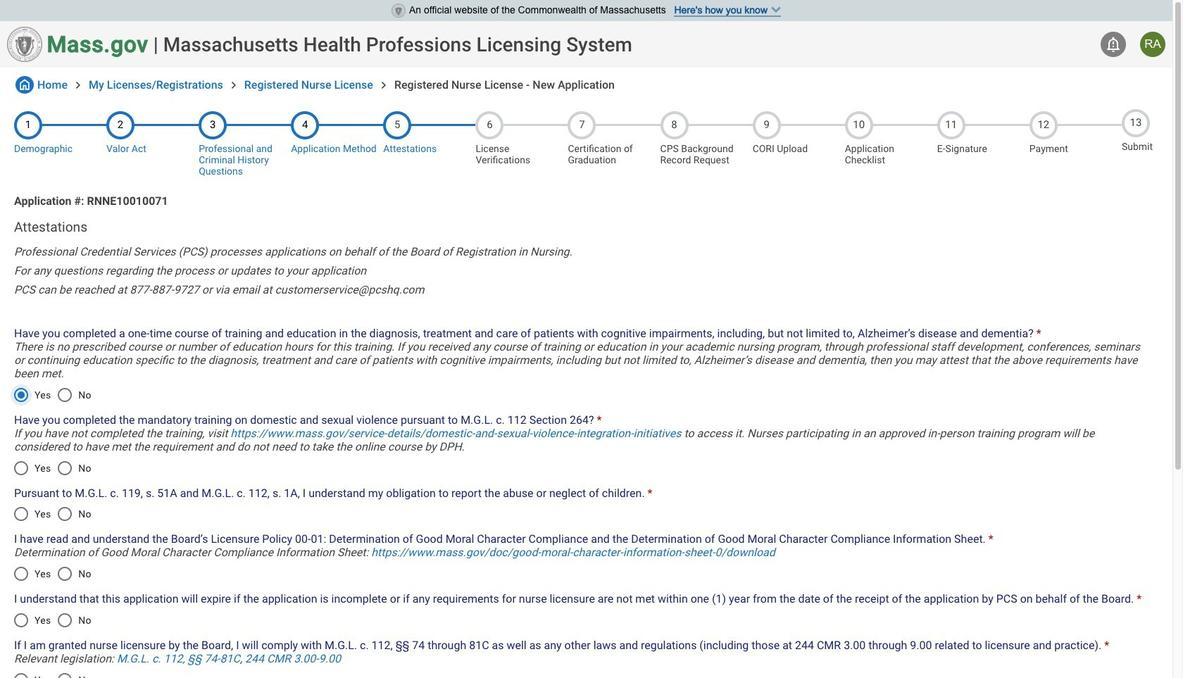 Task type: locate. For each thing, give the bounding box(es) containing it.
massachusetts state seal image
[[392, 4, 406, 18]]

2 option group from the top
[[6, 451, 98, 485]]

no color image
[[1105, 36, 1122, 53], [15, 76, 34, 94], [71, 78, 85, 92], [227, 78, 241, 92], [377, 78, 391, 92]]

4 option group from the top
[[6, 557, 98, 591]]

option group
[[6, 378, 98, 412], [6, 451, 98, 485], [6, 497, 98, 531], [6, 557, 98, 591], [6, 603, 98, 637], [6, 663, 98, 678]]

heading
[[163, 33, 632, 56], [14, 219, 1158, 235]]



Task type: describe. For each thing, give the bounding box(es) containing it.
3 option group from the top
[[6, 497, 98, 531]]

1 option group from the top
[[6, 378, 98, 412]]

1 vertical spatial heading
[[14, 219, 1158, 235]]

6 option group from the top
[[6, 663, 98, 678]]

5 option group from the top
[[6, 603, 98, 637]]

massachusetts state seal image
[[7, 27, 42, 62]]

0 vertical spatial heading
[[163, 33, 632, 56]]



